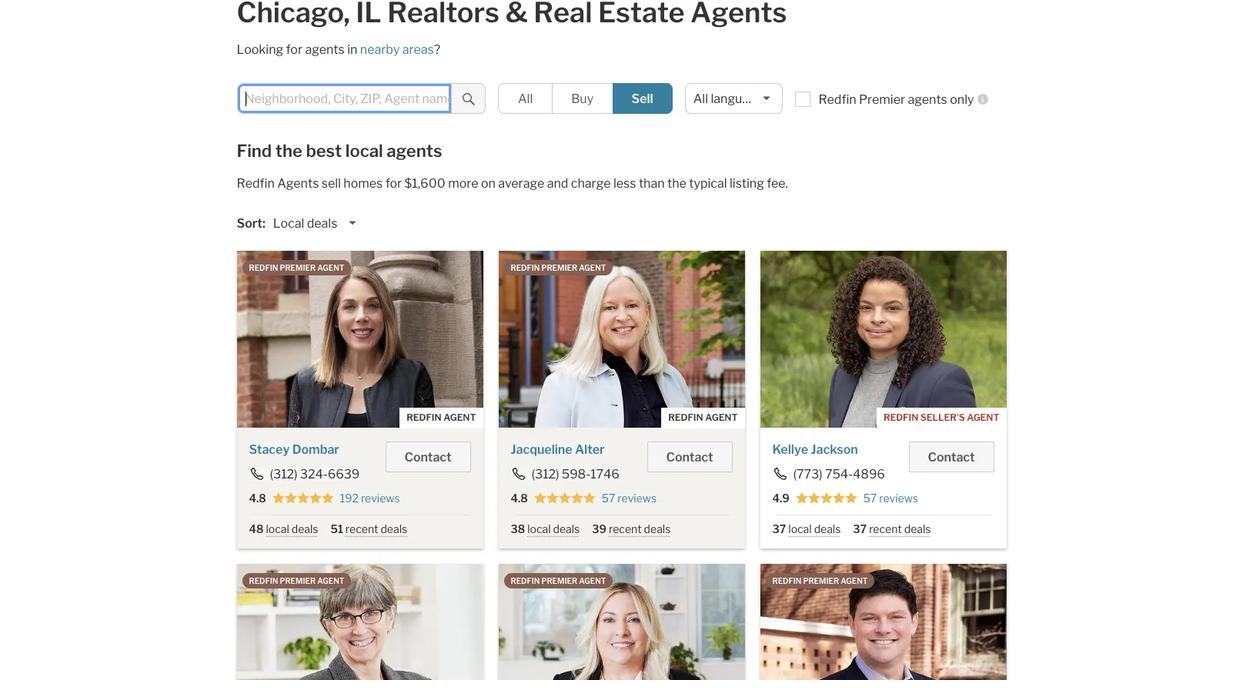Task type: vqa. For each thing, say whether or not it's contained in the screenshot.
Stacey Dombar
yes



Task type: locate. For each thing, give the bounding box(es) containing it.
1 horizontal spatial reviews
[[618, 492, 657, 505]]

listing
[[730, 176, 764, 191]]

recent right 39 on the bottom of page
[[609, 523, 642, 536]]

(312) 598-1746 button
[[511, 467, 620, 482]]

1 contact from the left
[[405, 450, 452, 465]]

0 horizontal spatial redfin agent
[[407, 412, 476, 423]]

redfin down find
[[237, 176, 275, 191]]

(312)
[[270, 467, 298, 482], [532, 467, 559, 482]]

redfin
[[819, 92, 857, 107], [237, 176, 275, 191]]

the right than
[[667, 176, 687, 191]]

recent down 4896
[[869, 523, 902, 536]]

1 horizontal spatial redfin
[[819, 92, 857, 107]]

2 horizontal spatial contact button
[[909, 442, 994, 473]]

contact button for (312) 324-6639
[[385, 442, 471, 473]]

redfin premier agents only
[[819, 92, 974, 107]]

reviews up 37 recent deals
[[879, 492, 918, 505]]

agents for for
[[305, 42, 345, 57]]

4.8
[[249, 492, 266, 505], [511, 492, 528, 505]]

(312) 324-6639 button
[[249, 467, 360, 482]]

57 for (312) 598-1746
[[602, 492, 615, 505]]

deals for 48 local deals
[[292, 523, 318, 536]]

1 (312) from the left
[[270, 467, 298, 482]]

recent right '51'
[[346, 523, 378, 536]]

redfin agent
[[407, 412, 476, 423], [668, 412, 738, 423]]

3 contact button from the left
[[909, 442, 994, 473]]

1 contact button from the left
[[385, 442, 471, 473]]

(773) 754-4896 button
[[773, 467, 886, 482]]

all inside radio
[[518, 92, 533, 106]]

6639
[[328, 467, 360, 482]]

looking for agents in nearby areas ?
[[237, 42, 440, 57]]

0 horizontal spatial all
[[518, 92, 533, 106]]

contact for 6639
[[405, 450, 452, 465]]

nearby areas link
[[360, 42, 434, 57]]

2 all from the left
[[693, 92, 708, 106]]

redfin premier agent for photo of steve otwell
[[773, 577, 868, 586]]

premier
[[280, 263, 316, 273], [542, 263, 577, 273], [280, 577, 316, 586], [542, 577, 577, 586], [803, 577, 839, 586]]

areas
[[403, 42, 434, 57]]

and
[[547, 176, 568, 191]]

contact button for (312) 598-1746
[[647, 442, 733, 473]]

for right 'looking'
[[286, 42, 303, 57]]

1 horizontal spatial redfin agent
[[668, 412, 738, 423]]

redfin seller's agent
[[884, 412, 1000, 423]]

more
[[448, 176, 478, 191]]

redfin
[[249, 263, 278, 273], [511, 263, 540, 273], [407, 412, 442, 423], [668, 412, 703, 423], [884, 412, 919, 423], [249, 577, 278, 586], [511, 577, 540, 586], [773, 577, 802, 586]]

reviews
[[361, 492, 400, 505], [618, 492, 657, 505], [879, 492, 918, 505]]

rating 4.8 out of 5 element for 324-
[[272, 492, 334, 506]]

39
[[592, 523, 607, 536]]

rating 4.8 out of 5 element down (312) 324-6639 button on the bottom of page
[[272, 492, 334, 506]]

agent
[[317, 263, 344, 273], [579, 263, 606, 273], [444, 412, 476, 423], [705, 412, 738, 423], [967, 412, 1000, 423], [317, 577, 344, 586], [579, 577, 606, 586], [841, 577, 868, 586]]

2 horizontal spatial recent
[[869, 523, 902, 536]]

0 vertical spatial agents
[[305, 42, 345, 57]]

Sell radio
[[612, 83, 673, 114]]

find the best local agents
[[237, 141, 442, 161]]

sell
[[322, 176, 341, 191]]

0 horizontal spatial agents
[[305, 42, 345, 57]]

3 reviews from the left
[[879, 492, 918, 505]]

(312) down stacey dombar link
[[270, 467, 298, 482]]

rating 4.8 out of 5 element
[[272, 492, 334, 506], [534, 492, 596, 506]]

(312) for (312) 598-1746
[[532, 467, 559, 482]]

homes
[[344, 176, 383, 191]]

0 horizontal spatial recent
[[346, 523, 378, 536]]

37 for 37 recent deals
[[853, 523, 867, 536]]

deals for 51 recent deals
[[381, 523, 407, 536]]

1 57 reviews from the left
[[602, 492, 657, 505]]

1 4.8 from the left
[[249, 492, 266, 505]]

1 vertical spatial for
[[385, 176, 402, 191]]

1 reviews from the left
[[361, 492, 400, 505]]

4.9
[[773, 492, 790, 505]]

1 all from the left
[[518, 92, 533, 106]]

contact button
[[385, 442, 471, 473], [647, 442, 733, 473], [909, 442, 994, 473]]

57
[[602, 492, 615, 505], [864, 492, 877, 505]]

57 down 1746
[[602, 492, 615, 505]]

2 57 reviews from the left
[[864, 492, 918, 505]]

2 (312) from the left
[[532, 467, 559, 482]]

1 rating 4.8 out of 5 element from the left
[[272, 492, 334, 506]]

recent
[[346, 523, 378, 536], [609, 523, 642, 536], [869, 523, 902, 536]]

(312) 324-6639
[[270, 467, 360, 482]]

option group
[[498, 83, 673, 114]]

0 horizontal spatial rating 4.8 out of 5 element
[[272, 492, 334, 506]]

all
[[518, 92, 533, 106], [693, 92, 708, 106]]

4.8 up the 38
[[511, 492, 528, 505]]

premier for photo of kathy schrage
[[542, 577, 577, 586]]

rating 4.9 out of 5 element
[[796, 492, 857, 506]]

51
[[331, 523, 343, 536]]

0 horizontal spatial contact
[[405, 450, 452, 465]]

0 vertical spatial the
[[275, 141, 302, 161]]

deals for 37 recent deals
[[904, 523, 931, 536]]

redfin for redfin premier agents only
[[819, 92, 857, 107]]

2 4.8 from the left
[[511, 492, 528, 505]]

redfin left "premier"
[[819, 92, 857, 107]]

2 37 from the left
[[853, 523, 867, 536]]

jacqueline alter link
[[511, 443, 605, 457]]

option group containing all
[[498, 83, 673, 114]]

3 contact from the left
[[928, 450, 975, 465]]

deals for 38 local deals
[[553, 523, 580, 536]]

kellye
[[773, 443, 808, 457]]

0 horizontal spatial reviews
[[361, 492, 400, 505]]

1 redfin agent from the left
[[407, 412, 476, 423]]

1 horizontal spatial rating 4.8 out of 5 element
[[534, 492, 596, 506]]

reviews right 192
[[361, 492, 400, 505]]

0 horizontal spatial redfin
[[237, 176, 275, 191]]

2 reviews from the left
[[618, 492, 657, 505]]

stacey
[[249, 443, 290, 457]]

2 rating 4.8 out of 5 element from the left
[[534, 492, 596, 506]]

local for stacey dombar
[[266, 523, 289, 536]]

37 recent deals
[[853, 523, 931, 536]]

rating 4.8 out of 5 element for 598-
[[534, 492, 596, 506]]

37 for 37 local deals
[[773, 523, 786, 536]]

4.8 up "48"
[[249, 492, 266, 505]]

2 recent from the left
[[609, 523, 642, 536]]

the
[[275, 141, 302, 161], [667, 176, 687, 191]]

37 down 4.9
[[773, 523, 786, 536]]

0 horizontal spatial 57
[[602, 492, 615, 505]]

contact for 1746
[[666, 450, 713, 465]]

contact
[[405, 450, 452, 465], [666, 450, 713, 465], [928, 450, 975, 465]]

photo of steve otwell image
[[760, 564, 1007, 681]]

the up agents
[[275, 141, 302, 161]]

1 horizontal spatial agents
[[387, 141, 442, 161]]

all for all languages
[[693, 92, 708, 106]]

1 recent from the left
[[346, 523, 378, 536]]

premier for photo of nancy huetteman
[[280, 577, 316, 586]]

deals for 37 local deals
[[814, 523, 841, 536]]

2 horizontal spatial agents
[[908, 92, 948, 107]]

local right "48"
[[266, 523, 289, 536]]

recent for (312) 324-6639
[[346, 523, 378, 536]]

all languages
[[693, 92, 770, 106]]

1 horizontal spatial (312)
[[532, 467, 559, 482]]

1 horizontal spatial all
[[693, 92, 708, 106]]

(312) down jacqueline
[[532, 467, 559, 482]]

0 horizontal spatial contact button
[[385, 442, 471, 473]]

324-
[[300, 467, 328, 482]]

57 reviews up 37 recent deals
[[864, 492, 918, 505]]

0 vertical spatial redfin
[[819, 92, 857, 107]]

all for all
[[518, 92, 533, 106]]

3 recent from the left
[[869, 523, 902, 536]]

754-
[[825, 467, 853, 482]]

1 horizontal spatial 37
[[853, 523, 867, 536]]

Neighborhood, City, ZIP, Agent name search field
[[237, 83, 452, 114]]

Buy radio
[[552, 83, 613, 114]]

51 recent deals
[[331, 523, 407, 536]]

1 horizontal spatial 57
[[864, 492, 877, 505]]

seller's
[[921, 412, 965, 423]]

2 contact from the left
[[666, 450, 713, 465]]

redfin premier agent
[[249, 263, 344, 273], [511, 263, 606, 273], [249, 577, 344, 586], [511, 577, 606, 586], [773, 577, 868, 586]]

local down 4.9
[[789, 523, 812, 536]]

all right the submit search icon
[[518, 92, 533, 106]]

1 horizontal spatial recent
[[609, 523, 642, 536]]

0 horizontal spatial 57 reviews
[[602, 492, 657, 505]]

1 horizontal spatial the
[[667, 176, 687, 191]]

agents up $1,600
[[387, 141, 442, 161]]

1 horizontal spatial contact button
[[647, 442, 733, 473]]

jackson
[[811, 443, 858, 457]]

1 vertical spatial redfin
[[237, 176, 275, 191]]

buy
[[571, 92, 594, 106]]

local right the 38
[[528, 523, 551, 536]]

for right homes
[[385, 176, 402, 191]]

1 horizontal spatial 57 reviews
[[864, 492, 918, 505]]

1 horizontal spatial contact
[[666, 450, 713, 465]]

1 57 from the left
[[602, 492, 615, 505]]

contact button for (773) 754-4896
[[909, 442, 994, 473]]

2 57 from the left
[[864, 492, 877, 505]]

2 contact button from the left
[[647, 442, 733, 473]]

1 37 from the left
[[773, 523, 786, 536]]

local
[[346, 141, 383, 161], [266, 523, 289, 536], [528, 523, 551, 536], [789, 523, 812, 536]]

37
[[773, 523, 786, 536], [853, 523, 867, 536]]

reviews for (312) 324-6639
[[361, 492, 400, 505]]

0 horizontal spatial 37
[[773, 523, 786, 536]]

agents left in
[[305, 42, 345, 57]]

4.8 for (312) 598-1746
[[511, 492, 528, 505]]

1 vertical spatial agents
[[908, 92, 948, 107]]

2 horizontal spatial reviews
[[879, 492, 918, 505]]

192 reviews
[[340, 492, 400, 505]]

0 horizontal spatial (312)
[[270, 467, 298, 482]]

deals
[[307, 216, 337, 231], [292, 523, 318, 536], [381, 523, 407, 536], [553, 523, 580, 536], [644, 523, 671, 536], [814, 523, 841, 536], [904, 523, 931, 536]]

2 horizontal spatial contact
[[928, 450, 975, 465]]

dombar
[[292, 443, 339, 457]]

1 horizontal spatial 4.8
[[511, 492, 528, 505]]

agents
[[305, 42, 345, 57], [908, 92, 948, 107], [387, 141, 442, 161]]

0 horizontal spatial for
[[286, 42, 303, 57]]

(312) for (312) 324-6639
[[270, 467, 298, 482]]

57 reviews
[[602, 492, 657, 505], [864, 492, 918, 505]]

(773) 754-4896
[[793, 467, 885, 482]]

0 horizontal spatial 4.8
[[249, 492, 266, 505]]

typical
[[689, 176, 727, 191]]

best
[[306, 141, 342, 161]]

agents left the only
[[908, 92, 948, 107]]

37 down rating 4.9 out of 5 element
[[853, 523, 867, 536]]

all left languages
[[693, 92, 708, 106]]

37 local deals
[[773, 523, 841, 536]]

2 redfin agent from the left
[[668, 412, 738, 423]]

rating 4.8 out of 5 element down (312) 598-1746 button
[[534, 492, 596, 506]]

reviews up 39 recent deals
[[618, 492, 657, 505]]

redfin premier agent for photo of nancy huetteman
[[249, 577, 344, 586]]

57 reviews up 39 recent deals
[[602, 492, 657, 505]]

0 vertical spatial for
[[286, 42, 303, 57]]

57 down 4896
[[864, 492, 877, 505]]

for
[[286, 42, 303, 57], [385, 176, 402, 191]]



Task type: describe. For each thing, give the bounding box(es) containing it.
nearby
[[360, 42, 400, 57]]

$1,600
[[405, 176, 446, 191]]

agents
[[277, 176, 319, 191]]

4896
[[853, 467, 885, 482]]

57 reviews for 1746
[[602, 492, 657, 505]]

0 horizontal spatial the
[[275, 141, 302, 161]]

reviews for (312) 598-1746
[[618, 492, 657, 505]]

deals for 39 recent deals
[[644, 523, 671, 536]]

192
[[340, 492, 359, 505]]

on
[[481, 176, 496, 191]]

39 recent deals
[[592, 523, 671, 536]]

All radio
[[498, 83, 553, 114]]

jacqueline alter
[[511, 443, 605, 457]]

alter
[[575, 443, 605, 457]]

sell
[[632, 92, 653, 106]]

redfin for redfin agents sell homes for $1,600 more on average and charge less than the typical listing fee.
[[237, 176, 275, 191]]

redfin agent for 6639
[[407, 412, 476, 423]]

4.8 for (312) 324-6639
[[249, 492, 266, 505]]

redfin agents sell homes for $1,600 more on average and charge less than the typical listing fee.
[[237, 176, 788, 191]]

1 horizontal spatial for
[[385, 176, 402, 191]]

contact for 4896
[[928, 450, 975, 465]]

57 reviews for 4896
[[864, 492, 918, 505]]

(773)
[[793, 467, 823, 482]]

local up homes
[[346, 141, 383, 161]]

premier for photo of steve otwell
[[803, 577, 839, 586]]

1746
[[591, 467, 620, 482]]

1 vertical spatial the
[[667, 176, 687, 191]]

38 local deals
[[511, 523, 580, 536]]

redfin agent for 1746
[[668, 412, 738, 423]]

stacey dombar link
[[249, 443, 339, 457]]

languages
[[711, 92, 770, 106]]

stacey dombar
[[249, 443, 339, 457]]

photo of kellye jackson image
[[760, 251, 1007, 428]]

48
[[249, 523, 264, 536]]

(312) 598-1746
[[532, 467, 620, 482]]

average
[[498, 176, 544, 191]]

agents for premier
[[908, 92, 948, 107]]

kellye jackson link
[[773, 443, 858, 457]]

recent for (312) 598-1746
[[609, 523, 642, 536]]

57 for (773) 754-4896
[[864, 492, 877, 505]]

photo of jacqueline alter image
[[498, 251, 745, 428]]

598-
[[562, 467, 591, 482]]

redfin premier agent for photo of kathy schrage
[[511, 577, 606, 586]]

2 vertical spatial agents
[[387, 141, 442, 161]]

sort:
[[237, 216, 265, 231]]

kellye jackson
[[773, 443, 858, 457]]

reviews for (773) 754-4896
[[879, 492, 918, 505]]

photo of kathy schrage image
[[498, 564, 745, 681]]

local deals
[[273, 216, 337, 231]]

?
[[434, 42, 440, 57]]

38
[[511, 523, 525, 536]]

only
[[950, 92, 974, 107]]

charge
[[571, 176, 611, 191]]

jacqueline
[[511, 443, 573, 457]]

submit search image
[[463, 93, 475, 105]]

local for kellye jackson
[[789, 523, 812, 536]]

fee.
[[767, 176, 788, 191]]

local for jacqueline alter
[[528, 523, 551, 536]]

less
[[614, 176, 636, 191]]

photo of nancy huetteman image
[[237, 564, 483, 681]]

in
[[347, 42, 357, 57]]

than
[[639, 176, 665, 191]]

find
[[237, 141, 272, 161]]

recent for (773) 754-4896
[[869, 523, 902, 536]]

premier
[[859, 92, 905, 107]]

48 local deals
[[249, 523, 318, 536]]

photo of stacey dombar image
[[237, 251, 483, 428]]

local
[[273, 216, 304, 231]]

looking
[[237, 42, 283, 57]]



